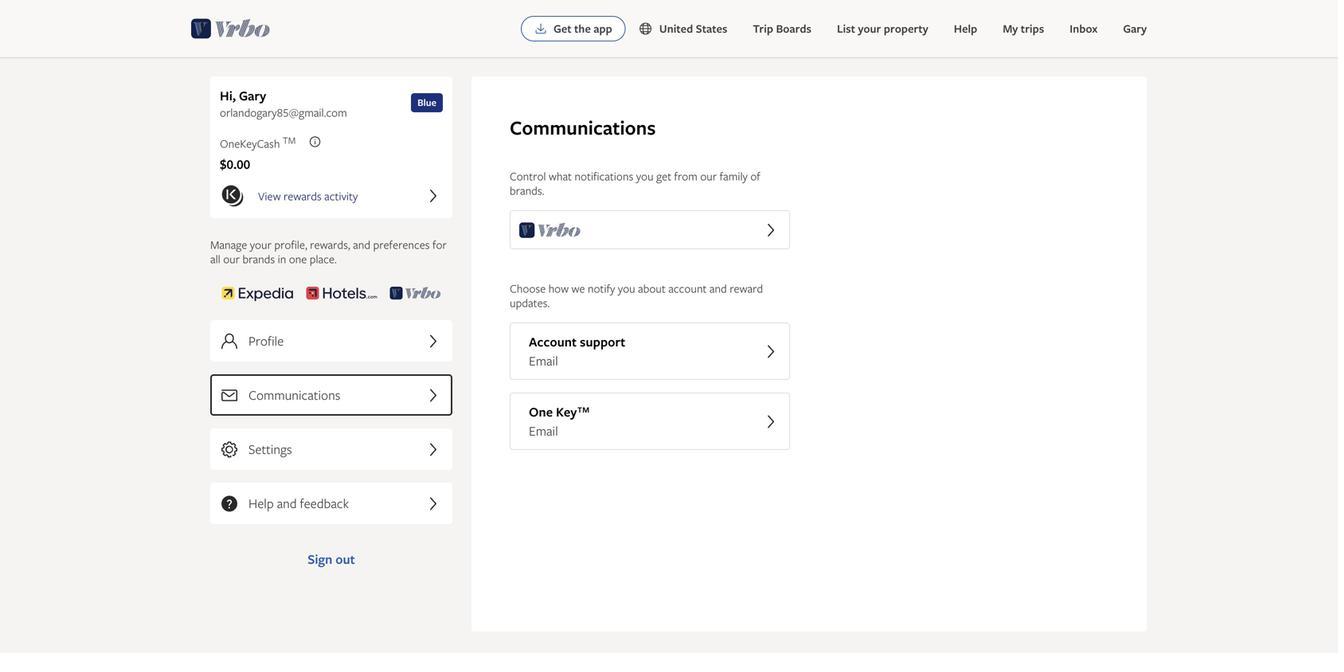Task type: describe. For each thing, give the bounding box(es) containing it.
one
[[529, 403, 553, 421]]

profile
[[249, 332, 284, 350]]

control what notifications you get from our family of brands.
[[510, 169, 761, 198]]

inbox link
[[1057, 13, 1111, 45]]

onekeycash image
[[220, 183, 245, 209]]

boards
[[776, 21, 812, 36]]

support
[[580, 333, 626, 351]]

account support email
[[529, 333, 626, 370]]

settings
[[249, 441, 292, 458]]

account
[[669, 281, 707, 296]]

0 horizontal spatial vrbo logo image
[[390, 285, 441, 301]]

we
[[572, 281, 585, 296]]

hotels.com logo image
[[306, 285, 377, 301]]

and inside choose how we notify you about account and reward updates.
[[710, 281, 727, 296]]

email for account
[[529, 352, 558, 370]]

and inside manage your profile, rewards, and preferences for all our brands in one place.
[[353, 237, 371, 252]]

from
[[674, 169, 698, 184]]

notifications
[[575, 169, 634, 184]]

sign
[[308, 551, 332, 568]]

united
[[659, 21, 693, 36]]

get the app link
[[521, 16, 626, 41]]

reward
[[730, 281, 763, 296]]

help and feedback
[[249, 495, 349, 512]]

list your property link
[[824, 13, 941, 45]]

small image
[[639, 22, 653, 36]]

help for help and feedback
[[249, 495, 274, 512]]

what
[[549, 169, 572, 184]]

onekeycash tm
[[220, 134, 296, 151]]

$0.00
[[220, 155, 250, 173]]

expedia logo image
[[222, 285, 293, 301]]

get
[[656, 169, 672, 184]]

0 horizontal spatial and
[[277, 495, 297, 512]]

one
[[289, 251, 307, 267]]

gary button
[[1111, 13, 1160, 45]]

sign out button
[[229, 543, 433, 575]]

hi, gary orlandogary85@gmail.com
[[220, 87, 347, 120]]

about
[[638, 281, 666, 296]]

the
[[574, 21, 591, 36]]

you inside control what notifications you get from our family of brands.
[[636, 169, 654, 184]]

profile,
[[274, 237, 307, 252]]

our inside control what notifications you get from our family of brands.
[[700, 169, 717, 184]]

choose how we notify you about account and reward updates.
[[510, 281, 763, 310]]

feedback
[[300, 495, 349, 512]]

out
[[336, 551, 355, 568]]

0 horizontal spatial communications
[[249, 386, 341, 404]]

orlandogary85@gmail.com
[[220, 105, 347, 120]]

brands.
[[510, 183, 545, 198]]

how
[[549, 281, 569, 296]]

my trips link
[[990, 13, 1057, 45]]

notify
[[588, 281, 615, 296]]

control
[[510, 169, 546, 184]]

property
[[884, 21, 929, 36]]

tm
[[283, 134, 296, 147]]

account
[[529, 333, 577, 351]]

list
[[837, 21, 856, 36]]

preferences
[[373, 237, 430, 252]]



Task type: vqa. For each thing, say whether or not it's contained in the screenshot.
'Previous month' image
no



Task type: locate. For each thing, give the bounding box(es) containing it.
united states button
[[626, 13, 740, 45]]

place.
[[310, 251, 337, 267]]

1 horizontal spatial directional image
[[762, 412, 781, 431]]

your
[[858, 21, 881, 36], [250, 237, 272, 252]]

our
[[700, 169, 717, 184], [223, 251, 240, 267]]

email inside one key™ email
[[529, 422, 558, 440]]

choose
[[510, 281, 546, 296]]

brands
[[243, 251, 275, 267]]

help down settings
[[249, 495, 274, 512]]

0 vertical spatial your
[[858, 21, 881, 36]]

inbox
[[1070, 21, 1098, 36]]

our right all
[[223, 251, 240, 267]]

vrbo logo image down brands.
[[519, 221, 581, 240]]

onekeycash
[[220, 136, 280, 151]]

download the app button image
[[535, 22, 547, 35]]

1 vertical spatial email
[[529, 422, 558, 440]]

updates.
[[510, 295, 550, 310]]

our inside manage your profile, rewards, and preferences for all our brands in one place.
[[223, 251, 240, 267]]

0 vertical spatial email
[[529, 352, 558, 370]]

hi,
[[220, 87, 236, 104]]

1 horizontal spatial you
[[636, 169, 654, 184]]

your inside list your property link
[[858, 21, 881, 36]]

directional image
[[762, 412, 781, 431], [424, 494, 443, 514]]

your left in
[[250, 237, 272, 252]]

trips
[[1021, 21, 1045, 36]]

email down one
[[529, 422, 558, 440]]

0 horizontal spatial your
[[250, 237, 272, 252]]

help left my
[[954, 21, 978, 36]]

1 horizontal spatial help
[[954, 21, 978, 36]]

1 vertical spatial and
[[710, 281, 727, 296]]

and
[[353, 237, 371, 252], [710, 281, 727, 296], [277, 495, 297, 512]]

0 horizontal spatial help
[[249, 495, 274, 512]]

list your property
[[837, 21, 929, 36]]

0 vertical spatial vrbo logo image
[[519, 221, 581, 240]]

1 vertical spatial vrbo logo image
[[390, 285, 441, 301]]

you
[[636, 169, 654, 184], [618, 281, 635, 296]]

rewards
[[284, 188, 322, 204]]

united states
[[659, 21, 728, 36]]

all
[[210, 251, 221, 267]]

1 vertical spatial our
[[223, 251, 240, 267]]

1 horizontal spatial vrbo logo image
[[519, 221, 581, 240]]

and right rewards, at the top left
[[353, 237, 371, 252]]

trip boards
[[753, 21, 812, 36]]

view rewards activity link
[[220, 183, 443, 209]]

email
[[529, 352, 558, 370], [529, 422, 558, 440]]

trip boards link
[[740, 13, 824, 45]]

1 horizontal spatial and
[[353, 237, 371, 252]]

communications
[[510, 114, 656, 141], [249, 386, 341, 404]]

directional image
[[424, 186, 443, 206], [762, 221, 781, 240], [424, 332, 443, 351], [762, 342, 781, 361], [424, 386, 443, 405], [424, 440, 443, 459]]

2 vertical spatial and
[[277, 495, 297, 512]]

help for help
[[954, 21, 978, 36]]

1 horizontal spatial gary
[[1123, 21, 1147, 36]]

your for profile,
[[250, 237, 272, 252]]

gary inside dropdown button
[[1123, 21, 1147, 36]]

1 vertical spatial help
[[249, 495, 274, 512]]

app
[[594, 21, 612, 36]]

your for property
[[858, 21, 881, 36]]

1 horizontal spatial communications
[[510, 114, 656, 141]]

gary right hi,
[[239, 87, 266, 104]]

your right list
[[858, 21, 881, 36]]

0 horizontal spatial gary
[[239, 87, 266, 104]]

of
[[751, 169, 761, 184]]

0 horizontal spatial you
[[618, 281, 635, 296]]

key™
[[556, 403, 590, 421]]

rewards,
[[310, 237, 350, 252]]

trip
[[753, 21, 774, 36]]

manage
[[210, 237, 247, 252]]

and left reward
[[710, 281, 727, 296]]

2 email from the top
[[529, 422, 558, 440]]

1 email from the top
[[529, 352, 558, 370]]

1 vertical spatial your
[[250, 237, 272, 252]]

states
[[696, 21, 728, 36]]

0 vertical spatial help
[[954, 21, 978, 36]]

1 vertical spatial gary
[[239, 87, 266, 104]]

one key™ email
[[529, 403, 590, 440]]

0 vertical spatial our
[[700, 169, 717, 184]]

0 horizontal spatial our
[[223, 251, 240, 267]]

vrbo logo image down the preferences
[[390, 285, 441, 301]]

communications up settings
[[249, 386, 341, 404]]

email down account
[[529, 352, 558, 370]]

blue
[[418, 96, 437, 109]]

help link
[[941, 13, 990, 45]]

activity
[[324, 188, 358, 204]]

my trips
[[1003, 21, 1045, 36]]

1 vertical spatial communications
[[249, 386, 341, 404]]

gary
[[1123, 21, 1147, 36], [239, 87, 266, 104]]

get the app
[[554, 21, 612, 36]]

in
[[278, 251, 286, 267]]

0 vertical spatial communications
[[510, 114, 656, 141]]

1 vertical spatial you
[[618, 281, 635, 296]]

email inside "account support email"
[[529, 352, 558, 370]]

1 horizontal spatial our
[[700, 169, 717, 184]]

communications up notifications
[[510, 114, 656, 141]]

1 horizontal spatial your
[[858, 21, 881, 36]]

you left get at top
[[636, 169, 654, 184]]

view
[[258, 188, 281, 204]]

gary right inbox
[[1123, 21, 1147, 36]]

for
[[433, 237, 447, 252]]

0 vertical spatial gary
[[1123, 21, 1147, 36]]

info_outline image
[[309, 135, 321, 148]]

0 vertical spatial you
[[636, 169, 654, 184]]

our right the from
[[700, 169, 717, 184]]

you inside choose how we notify you about account and reward updates.
[[618, 281, 635, 296]]

and left feedback
[[277, 495, 297, 512]]

you right notify
[[618, 281, 635, 296]]

email for one
[[529, 422, 558, 440]]

manage your profile, rewards, and preferences for all our brands in one place.
[[210, 237, 447, 267]]

directional image inside "view rewards activity" link
[[424, 186, 443, 206]]

help
[[954, 21, 978, 36], [249, 495, 274, 512]]

0 vertical spatial and
[[353, 237, 371, 252]]

family
[[720, 169, 748, 184]]

get
[[554, 21, 572, 36]]

your inside manage your profile, rewards, and preferences for all our brands in one place.
[[250, 237, 272, 252]]

view rewards activity
[[258, 188, 358, 204]]

sign out
[[308, 551, 355, 568]]

vrbo logo image
[[519, 221, 581, 240], [390, 285, 441, 301]]

0 vertical spatial directional image
[[762, 412, 781, 431]]

gary inside hi, gary orlandogary85@gmail.com
[[239, 87, 266, 104]]

2 horizontal spatial and
[[710, 281, 727, 296]]

1 vertical spatial directional image
[[424, 494, 443, 514]]

my
[[1003, 21, 1018, 36]]

0 horizontal spatial directional image
[[424, 494, 443, 514]]

vrbo logo image
[[191, 16, 270, 41]]



